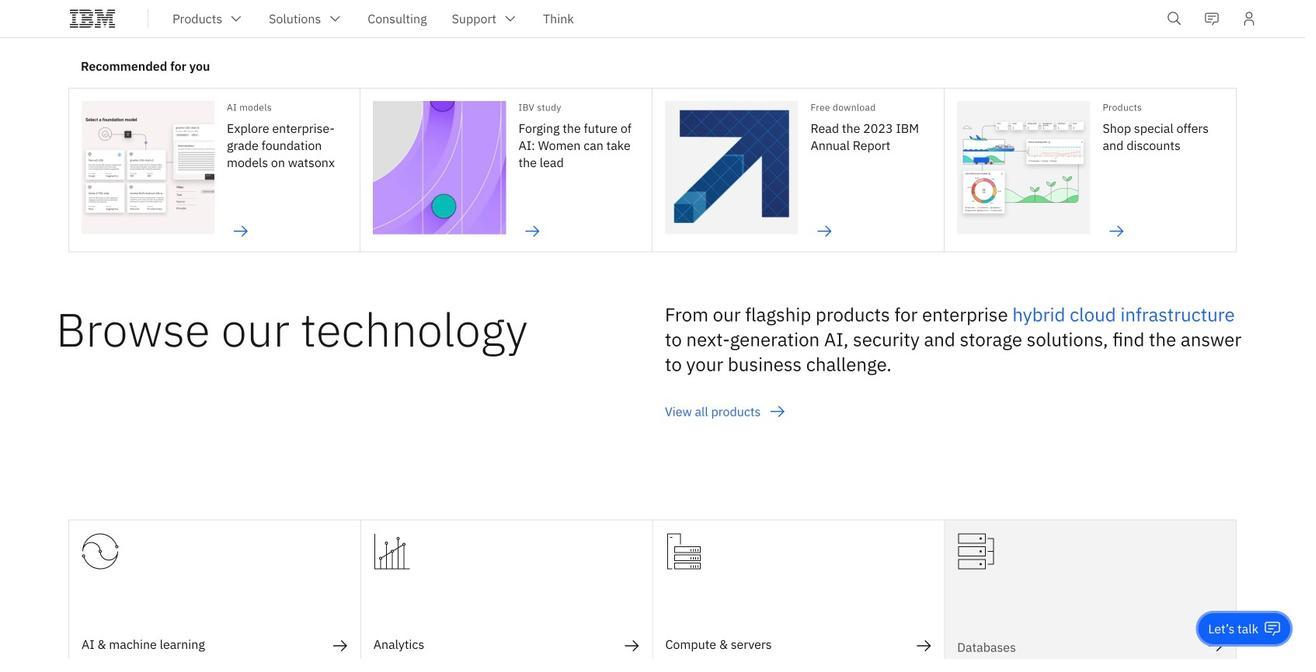 Task type: describe. For each thing, give the bounding box(es) containing it.
let's talk element
[[1209, 620, 1259, 637]]



